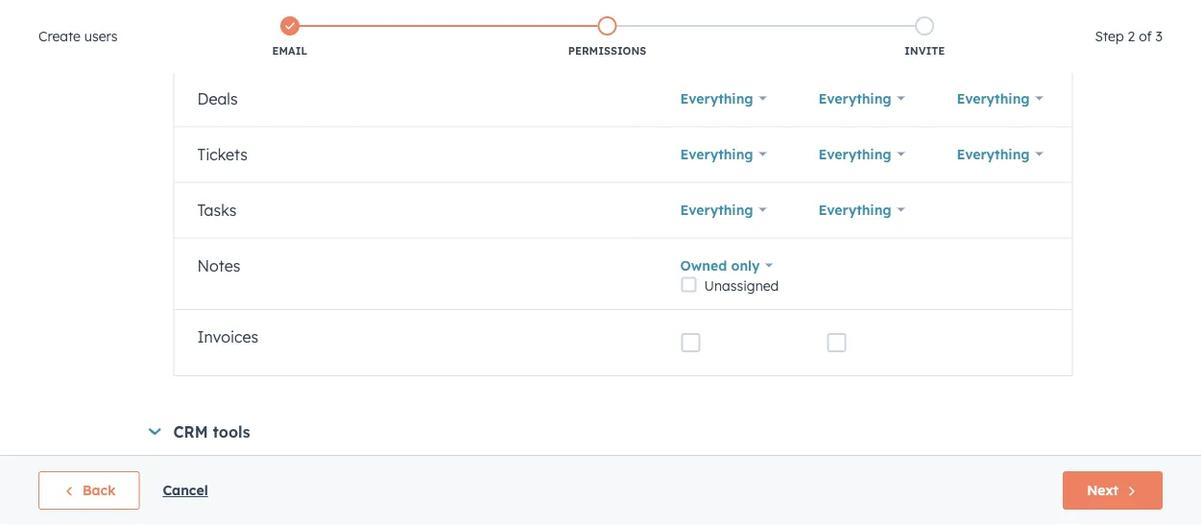 Task type: vqa. For each thing, say whether or not it's contained in the screenshot.
left 'And'
no



Task type: describe. For each thing, give the bounding box(es) containing it.
crm
[[173, 423, 208, 442]]

next button
[[1063, 472, 1163, 510]]

invite status
[[292, 222, 380, 239]]

crm tools
[[173, 423, 250, 442]]

advanced
[[558, 222, 625, 239]]

create users heading
[[38, 25, 118, 48]]

and
[[576, 182, 600, 199]]

teams inside account setup element
[[83, 442, 124, 459]]

integrations
[[31, 479, 109, 496]]

active
[[454, 222, 496, 239]]

export
[[949, 222, 994, 239]]

ascending sort. press to sort descending. element
[[684, 318, 692, 334]]

1 menu item from the left
[[935, 0, 979, 31]]

advanced filters (0)
[[558, 222, 691, 239]]

2 user from the left
[[942, 182, 970, 199]]

create for create new users, customize user permissions, and remove users from your account.
[[279, 182, 322, 199]]

status
[[337, 222, 380, 239]]

upgrade link
[[909, 5, 933, 25]]

account.
[[758, 182, 812, 199]]

your preferences element
[[19, 232, 215, 335]]

users for users
[[307, 117, 343, 134]]

email completed list item
[[131, 12, 449, 62]]

navigation containing users
[[279, 102, 466, 150]]

of
[[1139, 28, 1152, 45]]

teams inside navigation
[[398, 117, 438, 134]]

1 user from the left
[[463, 182, 490, 199]]

owned only button
[[680, 253, 773, 279]]

admin
[[1060, 373, 1101, 390]]

invite for invite status
[[292, 222, 333, 239]]

last active button
[[421, 212, 510, 250]]

teams link
[[370, 103, 465, 149]]

upgrade image
[[912, 8, 929, 25]]

invoices
[[197, 328, 258, 347]]

bob builder
[[389, 364, 468, 381]]

--
[[731, 373, 742, 390]]

owned only
[[680, 257, 760, 274]]

step
[[1095, 28, 1124, 45]]

create new users, customize user permissions, and remove users from your account.
[[279, 182, 816, 199]]

your
[[726, 182, 754, 199]]

2
[[1128, 28, 1135, 45]]

3
[[1156, 28, 1163, 45]]

tools
[[213, 423, 250, 442]]

customize
[[395, 182, 459, 199]]

ascending sort. press to sort descending. image
[[684, 318, 692, 331]]

users for create users
[[84, 28, 118, 45]]

cancel
[[163, 482, 208, 499]]

only
[[731, 257, 760, 274]]

tickets
[[197, 145, 248, 164]]

permissions,
[[493, 182, 572, 199]]

bob
[[389, 364, 416, 381]]

dialog containing deals
[[0, 0, 1202, 525]]

invite status button
[[291, 212, 394, 250]]

learn
[[816, 182, 855, 199]]

export users
[[949, 222, 1034, 239]]

users link
[[280, 103, 370, 149]]

back button
[[38, 472, 140, 510]]

users & teams
[[31, 442, 124, 459]]

super
[[1020, 373, 1056, 390]]

1 - from the left
[[731, 373, 737, 390]]

email
[[272, 44, 308, 58]]

1 vertical spatial users
[[655, 182, 688, 199]]

learn more about user permissions
[[816, 182, 1059, 199]]



Task type: locate. For each thing, give the bounding box(es) containing it.
users for export users
[[998, 222, 1034, 239]]

owned
[[680, 257, 727, 274]]

0 horizontal spatial invite
[[292, 222, 333, 239]]

invite down upgrade image
[[905, 44, 945, 58]]

last active
[[422, 222, 496, 239]]

invite
[[905, 44, 945, 58], [292, 222, 333, 239]]

invite list item
[[766, 12, 1084, 62]]

menu
[[907, 0, 1178, 31]]

filters
[[629, 222, 668, 239]]

1 horizontal spatial teams
[[398, 117, 438, 134]]

users inside the "export users" button
[[998, 222, 1034, 239]]

1 vertical spatial create
[[279, 182, 322, 199]]

Search HubSpot search field
[[932, 40, 1167, 73]]

0 vertical spatial users
[[84, 28, 118, 45]]

remove
[[604, 182, 651, 199]]

create inside heading
[[38, 28, 81, 45]]

2 menu item from the left
[[1080, 0, 1178, 31]]

list inside dialog
[[131, 12, 1084, 62]]

1 horizontal spatial invite
[[905, 44, 945, 58]]

users up new
[[307, 117, 343, 134]]

user up "active"
[[463, 182, 490, 199]]

1 horizontal spatial user
[[942, 182, 970, 199]]

more
[[859, 182, 894, 199]]

step 2 of 3
[[1095, 28, 1163, 45]]

back
[[83, 482, 116, 499]]

invite for invite
[[905, 44, 945, 58]]

invite left status
[[292, 222, 333, 239]]

0 vertical spatial create
[[38, 28, 81, 45]]

2 vertical spatial users
[[998, 222, 1034, 239]]

2 horizontal spatial users
[[998, 222, 1034, 239]]

users,
[[355, 182, 391, 199]]

0 horizontal spatial user
[[463, 182, 490, 199]]

deals
[[197, 89, 238, 109]]

crm tools button
[[148, 423, 1073, 442]]

1 horizontal spatial create
[[279, 182, 322, 199]]

-
[[731, 373, 737, 390], [737, 373, 742, 390]]

users inside navigation
[[307, 117, 343, 134]]

users & teams link
[[19, 433, 215, 469]]

&
[[70, 442, 80, 459]]

navigation
[[279, 102, 466, 150]]

1 horizontal spatial users
[[307, 117, 343, 134]]

learn more about user permissions link
[[816, 181, 1079, 204]]

last
[[422, 222, 450, 239]]

link opens in a new window image
[[1062, 181, 1076, 204]]

1 horizontal spatial users
[[655, 182, 688, 199]]

link opens in a new window image
[[1062, 186, 1076, 199]]

permissions list item
[[449, 12, 766, 62]]

teams up customize
[[398, 117, 438, 134]]

users inside account setup element
[[31, 442, 66, 459]]

notes
[[197, 256, 240, 276]]

0 vertical spatial users
[[307, 117, 343, 134]]

permissions
[[975, 182, 1055, 199]]

builder
[[420, 364, 468, 381]]

create
[[38, 28, 81, 45], [279, 182, 322, 199]]

integrations button
[[19, 469, 215, 506]]

invite inside invite status popup button
[[292, 222, 333, 239]]

advanced filters (0) button
[[525, 212, 703, 250]]

caret image
[[149, 429, 161, 436]]

export users button
[[916, 212, 1046, 250]]

create for create users
[[38, 28, 81, 45]]

0 horizontal spatial create
[[38, 28, 81, 45]]

cancel button
[[163, 479, 208, 502]]

0 vertical spatial teams
[[398, 117, 438, 134]]

next
[[1087, 482, 1119, 499]]

create users
[[38, 28, 118, 45]]

list containing email
[[131, 12, 1084, 62]]

bob builder link
[[389, 364, 688, 381]]

Search name or email address search field
[[284, 266, 563, 301]]

0 horizontal spatial menu item
[[935, 0, 979, 31]]

0 vertical spatial invite
[[905, 44, 945, 58]]

close image
[[1163, 23, 1178, 38]]

new
[[325, 182, 351, 199]]

2 - from the left
[[737, 373, 742, 390]]

0 horizontal spatial users
[[31, 442, 66, 459]]

permissions
[[568, 44, 647, 58]]

users inside create users heading
[[84, 28, 118, 45]]

0 horizontal spatial users
[[84, 28, 118, 45]]

from
[[692, 182, 722, 199]]

users left & on the bottom of the page
[[31, 442, 66, 459]]

users
[[84, 28, 118, 45], [655, 182, 688, 199], [998, 222, 1034, 239]]

about
[[898, 182, 937, 199]]

account setup element
[[19, 366, 215, 525]]

tasks
[[197, 201, 237, 220]]

1 horizontal spatial menu item
[[1080, 0, 1178, 31]]

user right about
[[942, 182, 970, 199]]

teams
[[398, 117, 438, 134], [83, 442, 124, 459]]

1 vertical spatial invite
[[292, 222, 333, 239]]

1 vertical spatial teams
[[83, 442, 124, 459]]

everything button
[[680, 85, 767, 112], [819, 85, 905, 112], [957, 85, 1043, 112], [680, 141, 767, 168], [819, 141, 905, 168], [957, 141, 1043, 168], [680, 197, 767, 224], [819, 197, 905, 224]]

unassigned
[[705, 278, 779, 294]]

user
[[463, 182, 490, 199], [942, 182, 970, 199]]

super admin
[[1020, 373, 1101, 390]]

(0)
[[672, 222, 691, 239]]

invite inside invite list item
[[905, 44, 945, 58]]

0 horizontal spatial teams
[[83, 442, 124, 459]]

new
[[711, 225, 735, 237]]

everything
[[680, 90, 754, 107], [819, 90, 892, 107], [957, 90, 1030, 107], [680, 146, 754, 163], [819, 146, 892, 163], [957, 146, 1030, 163], [680, 202, 754, 219], [819, 202, 892, 219]]

users
[[307, 117, 343, 134], [31, 442, 66, 459]]

1 vertical spatial users
[[31, 442, 66, 459]]

dialog
[[0, 0, 1202, 525]]

menu item
[[935, 0, 979, 31], [1080, 0, 1178, 31]]

teams right & on the bottom of the page
[[83, 442, 124, 459]]

users for users & teams
[[31, 442, 66, 459]]

list
[[131, 12, 1084, 62]]



